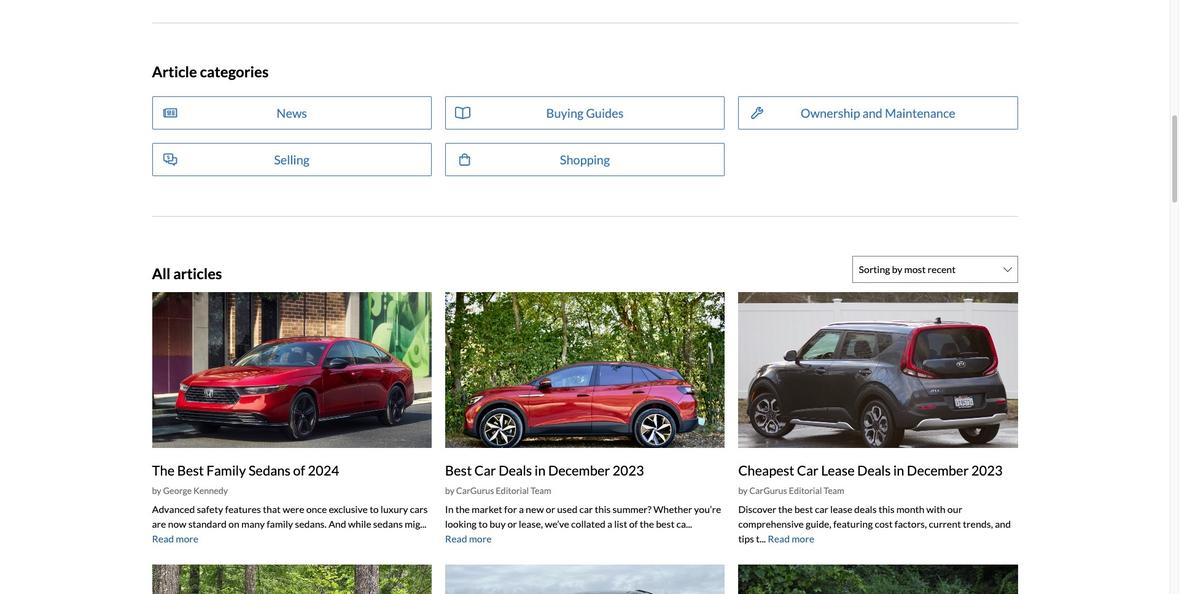 Task type: describe. For each thing, give the bounding box(es) containing it.
ownership and maintenance link
[[738, 96, 1018, 129]]

this inside in the market for a new or used car this summer? whether you're looking to buy or lease, we've collated a list of the best ca... read more
[[595, 504, 611, 515]]

tips
[[738, 533, 754, 545]]

best inside discover the best car lease deals this month with our comprehensive guide, featuring cost factors, current trends, and tips t...
[[794, 504, 813, 515]]

our
[[948, 504, 962, 515]]

month
[[896, 504, 925, 515]]

by for cheapest car lease deals in december 2023
[[738, 486, 748, 496]]

shopping link
[[445, 143, 725, 176]]

current
[[929, 518, 961, 530]]

news link
[[152, 96, 432, 129]]

best inside in the market for a new or used car this summer? whether you're looking to buy or lease, we've collated a list of the best ca... read more
[[656, 518, 675, 530]]

buy
[[490, 518, 506, 530]]

car inside discover the best car lease deals this month with our comprehensive guide, featuring cost factors, current trends, and tips t...
[[815, 504, 829, 515]]

best car lease deals in december 2023 image
[[445, 565, 725, 595]]

mig...
[[405, 518, 427, 530]]

featuring
[[833, 518, 873, 530]]

collated
[[571, 518, 606, 530]]

newspaper image
[[163, 107, 177, 119]]

the for in
[[456, 504, 470, 515]]

on
[[229, 518, 239, 530]]

1 horizontal spatial or
[[546, 504, 555, 515]]

cost
[[875, 518, 893, 530]]

for
[[504, 504, 517, 515]]

that
[[263, 504, 281, 515]]

george
[[163, 485, 192, 496]]

all
[[152, 265, 170, 282]]

the best family sedans of 2024 image
[[152, 292, 432, 448]]

maintenance
[[885, 105, 956, 120]]

to inside "advanced safety features that were once exclusive to luxury cars are now standard on many family sedans. and while sedans mig... read more"
[[370, 504, 379, 515]]

2 best from the left
[[445, 463, 472, 479]]

shopping bag image
[[460, 153, 470, 166]]

luxury
[[381, 504, 408, 515]]

the best family sedans of 2024 link
[[152, 463, 339, 479]]

sedans
[[249, 463, 291, 479]]

wrench image
[[751, 107, 763, 119]]

cheapest
[[738, 463, 794, 479]]

1 2023 from the left
[[613, 463, 644, 479]]

of inside in the market for a new or used car this summer? whether you're looking to buy or lease, we've collated a list of the best ca... read more
[[629, 518, 638, 530]]

market
[[472, 504, 502, 515]]

kennedy
[[194, 485, 228, 496]]

cheapest car lease deals in december 2023 image
[[738, 292, 1018, 448]]

read inside "advanced safety features that were once exclusive to luxury cars are now standard on many family sedans. and while sedans mig... read more"
[[152, 533, 174, 545]]

factors,
[[895, 518, 927, 530]]

ownership
[[801, 105, 860, 120]]

safety
[[197, 504, 223, 515]]

guide,
[[806, 518, 832, 530]]

the best family sedans of 2024
[[152, 463, 339, 479]]

once
[[306, 504, 327, 515]]

read more link for the
[[152, 533, 198, 545]]

1 in from the left
[[535, 463, 546, 479]]

chevron down image
[[1003, 265, 1012, 274]]

2024
[[308, 463, 339, 479]]

by for best car deals in december 2023
[[445, 485, 455, 496]]

buying
[[546, 105, 584, 120]]

now
[[168, 518, 186, 530]]

the
[[152, 463, 175, 479]]

summer?
[[613, 504, 652, 515]]

2 in from the left
[[893, 463, 904, 479]]

editorial for deals
[[496, 485, 529, 496]]

team for lease
[[824, 486, 844, 496]]

1 december from the left
[[548, 463, 610, 479]]

read more link for cheapest
[[768, 533, 814, 545]]

lease,
[[519, 518, 543, 530]]

guides
[[586, 105, 624, 120]]

standard
[[188, 518, 227, 530]]

sedans.
[[295, 518, 327, 530]]

family
[[267, 518, 293, 530]]

to inside in the market for a new or used car this summer? whether you're looking to buy or lease, we've collated a list of the best ca... read more
[[479, 518, 488, 530]]

discover the best car lease deals this month with our comprehensive guide, featuring cost factors, current trends, and tips t...
[[738, 504, 1011, 545]]

you're
[[694, 504, 721, 515]]

ownership and maintenance
[[801, 105, 956, 120]]

cars
[[410, 504, 428, 515]]

read more
[[768, 533, 814, 545]]

t...
[[756, 533, 766, 545]]

we've
[[545, 518, 569, 530]]

read more link for best
[[445, 533, 492, 545]]

articles
[[173, 265, 222, 282]]

were
[[283, 504, 304, 515]]

discover
[[738, 504, 776, 515]]

0 vertical spatial of
[[293, 463, 305, 479]]

best car deals in december 2023 link
[[445, 463, 644, 479]]

more inside "advanced safety features that were once exclusive to luxury cars are now standard on many family sedans. and while sedans mig... read more"
[[176, 533, 198, 545]]

comments alt dollar image
[[163, 153, 177, 166]]

article
[[152, 63, 197, 80]]

deals
[[854, 504, 877, 515]]

looking
[[445, 518, 477, 530]]

car inside in the market for a new or used car this summer? whether you're looking to buy or lease, we've collated a list of the best ca... read more
[[579, 504, 593, 515]]

exclusive
[[329, 504, 368, 515]]

book open image
[[455, 107, 470, 119]]

many
[[241, 518, 265, 530]]

new
[[526, 504, 544, 515]]

1 best from the left
[[177, 463, 204, 479]]

cheapest car lease deals in december 2023
[[738, 463, 1003, 479]]



Task type: vqa. For each thing, say whether or not it's contained in the screenshot.
the top Popular
no



Task type: locate. For each thing, give the bounding box(es) containing it.
of
[[293, 463, 305, 479], [629, 518, 638, 530]]

editorial
[[496, 485, 529, 496], [789, 486, 822, 496]]

2 team from the left
[[824, 486, 844, 496]]

car
[[579, 504, 593, 515], [815, 504, 829, 515]]

advanced safety features that were once exclusive to luxury cars are now standard on many family sedans. and while sedans mig... read more
[[152, 504, 428, 545]]

best down "whether"
[[656, 518, 675, 530]]

1 horizontal spatial a
[[607, 518, 612, 530]]

1 horizontal spatial more
[[469, 533, 492, 545]]

and inside discover the best car lease deals this month with our comprehensive guide, featuring cost factors, current trends, and tips t...
[[995, 518, 1011, 530]]

0 horizontal spatial a
[[519, 504, 524, 515]]

2 read more link from the left
[[445, 533, 492, 545]]

by up the in
[[445, 485, 455, 496]]

2 by from the left
[[445, 485, 455, 496]]

2 by cargurus editorial team from the left
[[738, 486, 844, 496]]

2 car from the left
[[815, 504, 829, 515]]

and
[[863, 105, 883, 120], [995, 518, 1011, 530]]

and
[[329, 518, 346, 530]]

2 editorial from the left
[[789, 486, 822, 496]]

team up new
[[531, 485, 551, 496]]

the down summer? on the right bottom
[[640, 518, 654, 530]]

cheapest suv lease deals in december 2023 image
[[152, 565, 432, 595]]

1 more from the left
[[176, 533, 198, 545]]

1 horizontal spatial by cargurus editorial team
[[738, 486, 844, 496]]

trends,
[[963, 518, 993, 530]]

1 by cargurus editorial team from the left
[[445, 485, 551, 496]]

best car deals in december 2023 image
[[445, 292, 725, 448]]

december
[[548, 463, 610, 479], [907, 463, 969, 479]]

in
[[445, 504, 454, 515]]

1 vertical spatial of
[[629, 518, 638, 530]]

1 horizontal spatial to
[[479, 518, 488, 530]]

more down now
[[176, 533, 198, 545]]

0 horizontal spatial 2023
[[613, 463, 644, 479]]

a right the for
[[519, 504, 524, 515]]

sedans
[[373, 518, 403, 530]]

the right the in
[[456, 504, 470, 515]]

deals
[[499, 463, 532, 479], [857, 463, 891, 479]]

car left lease
[[797, 463, 819, 479]]

more down buy on the bottom left of page
[[469, 533, 492, 545]]

1 car from the left
[[474, 463, 496, 479]]

0 horizontal spatial and
[[863, 105, 883, 120]]

by george kennedy
[[152, 485, 228, 496]]

the
[[456, 504, 470, 515], [778, 504, 793, 515], [640, 518, 654, 530]]

december up used
[[548, 463, 610, 479]]

by left george
[[152, 485, 161, 496]]

read more link down now
[[152, 533, 198, 545]]

2 horizontal spatial by
[[738, 486, 748, 496]]

lease
[[830, 504, 852, 515]]

this inside discover the best car lease deals this month with our comprehensive guide, featuring cost factors, current trends, and tips t...
[[879, 504, 895, 515]]

2023 up the trends,
[[971, 463, 1003, 479]]

1 horizontal spatial of
[[629, 518, 638, 530]]

list
[[614, 518, 627, 530]]

this up cost
[[879, 504, 895, 515]]

in up month
[[893, 463, 904, 479]]

1 team from the left
[[531, 485, 551, 496]]

the inside discover the best car lease deals this month with our comprehensive guide, featuring cost factors, current trends, and tips t...
[[778, 504, 793, 515]]

1 horizontal spatial read
[[445, 533, 467, 545]]

cargurus for best
[[456, 485, 494, 496]]

0 horizontal spatial best
[[177, 463, 204, 479]]

advanced
[[152, 504, 195, 515]]

best
[[177, 463, 204, 479], [445, 463, 472, 479]]

whether
[[653, 504, 692, 515]]

and right ownership
[[863, 105, 883, 120]]

3 by from the left
[[738, 486, 748, 496]]

0 vertical spatial or
[[546, 504, 555, 515]]

cargurus for cheapest
[[749, 486, 787, 496]]

3 read from the left
[[768, 533, 790, 545]]

the up comprehensive
[[778, 504, 793, 515]]

0 vertical spatial best
[[794, 504, 813, 515]]

cargurus
[[456, 485, 494, 496], [749, 486, 787, 496]]

by cargurus editorial team up market
[[445, 485, 551, 496]]

2 horizontal spatial the
[[778, 504, 793, 515]]

0 horizontal spatial in
[[535, 463, 546, 479]]

by cargurus editorial team for best
[[445, 485, 551, 496]]

more down guide,
[[792, 533, 814, 545]]

2023
[[613, 463, 644, 479], [971, 463, 1003, 479]]

2 car from the left
[[797, 463, 819, 479]]

editorial up the for
[[496, 485, 529, 496]]

1 horizontal spatial and
[[995, 518, 1011, 530]]

read inside in the market for a new or used car this summer? whether you're looking to buy or lease, we've collated a list of the best ca... read more
[[445, 533, 467, 545]]

team up lease
[[824, 486, 844, 496]]

ca...
[[676, 518, 692, 530]]

1 car from the left
[[579, 504, 593, 515]]

article categories
[[152, 63, 269, 80]]

selling link
[[152, 143, 432, 176]]

0 horizontal spatial the
[[456, 504, 470, 515]]

news
[[277, 105, 307, 120]]

2 2023 from the left
[[971, 463, 1003, 479]]

by cargurus editorial team down cheapest
[[738, 486, 844, 496]]

car
[[474, 463, 496, 479], [797, 463, 819, 479]]

1 vertical spatial or
[[508, 518, 517, 530]]

1 cargurus from the left
[[456, 485, 494, 496]]

1 vertical spatial best
[[656, 518, 675, 530]]

while
[[348, 518, 371, 530]]

1 horizontal spatial by
[[445, 485, 455, 496]]

read down comprehensive
[[768, 533, 790, 545]]

cheapest car lease deals in december 2023 link
[[738, 463, 1003, 479]]

family
[[207, 463, 246, 479]]

this
[[595, 504, 611, 515], [879, 504, 895, 515]]

by for the best family sedans of 2024
[[152, 485, 161, 496]]

0 horizontal spatial or
[[508, 518, 517, 530]]

0 horizontal spatial car
[[474, 463, 496, 479]]

0 horizontal spatial to
[[370, 504, 379, 515]]

2 horizontal spatial read more link
[[768, 533, 814, 545]]

by cargurus editorial team
[[445, 485, 551, 496], [738, 486, 844, 496]]

of right list
[[629, 518, 638, 530]]

car for cheapest
[[797, 463, 819, 479]]

2023 up summer? on the right bottom
[[613, 463, 644, 479]]

1 horizontal spatial deals
[[857, 463, 891, 479]]

by
[[152, 485, 161, 496], [445, 485, 455, 496], [738, 486, 748, 496]]

in the market for a new or used car this summer? whether you're looking to buy or lease, we've collated a list of the best ca... read more
[[445, 504, 721, 545]]

0 horizontal spatial cargurus
[[456, 485, 494, 496]]

deals right lease
[[857, 463, 891, 479]]

3 more from the left
[[792, 533, 814, 545]]

car for best
[[474, 463, 496, 479]]

more
[[176, 533, 198, 545], [469, 533, 492, 545], [792, 533, 814, 545]]

best
[[794, 504, 813, 515], [656, 518, 675, 530]]

the for discover
[[778, 504, 793, 515]]

december up with
[[907, 463, 969, 479]]

0 horizontal spatial deals
[[499, 463, 532, 479]]

0 vertical spatial a
[[519, 504, 524, 515]]

1 read from the left
[[152, 533, 174, 545]]

2 deals from the left
[[857, 463, 891, 479]]

used
[[557, 504, 578, 515]]

best car deals in december 2023
[[445, 463, 644, 479]]

1 horizontal spatial best
[[794, 504, 813, 515]]

to left luxury
[[370, 504, 379, 515]]

read down the are
[[152, 533, 174, 545]]

buying guides link
[[445, 96, 725, 129]]

of left 2024
[[293, 463, 305, 479]]

2 this from the left
[[879, 504, 895, 515]]

best suv lease deals in december 2023 image
[[738, 565, 1018, 595]]

0 horizontal spatial more
[[176, 533, 198, 545]]

car up collated
[[579, 504, 593, 515]]

1 horizontal spatial 2023
[[971, 463, 1003, 479]]

a left list
[[607, 518, 612, 530]]

2 december from the left
[[907, 463, 969, 479]]

1 horizontal spatial read more link
[[445, 533, 492, 545]]

selling
[[274, 152, 310, 167]]

by up discover
[[738, 486, 748, 496]]

0 horizontal spatial read
[[152, 533, 174, 545]]

0 horizontal spatial this
[[595, 504, 611, 515]]

0 horizontal spatial of
[[293, 463, 305, 479]]

2 horizontal spatial more
[[792, 533, 814, 545]]

this up collated
[[595, 504, 611, 515]]

1 horizontal spatial the
[[640, 518, 654, 530]]

team
[[531, 485, 551, 496], [824, 486, 844, 496]]

shopping
[[560, 152, 610, 167]]

read down looking on the bottom left
[[445, 533, 467, 545]]

0 vertical spatial and
[[863, 105, 883, 120]]

best up the in
[[445, 463, 472, 479]]

editorial for lease
[[789, 486, 822, 496]]

cargurus down cheapest
[[749, 486, 787, 496]]

1 vertical spatial to
[[479, 518, 488, 530]]

1 horizontal spatial cargurus
[[749, 486, 787, 496]]

1 this from the left
[[595, 504, 611, 515]]

1 horizontal spatial in
[[893, 463, 904, 479]]

with
[[926, 504, 946, 515]]

editorial up guide,
[[789, 486, 822, 496]]

comprehensive
[[738, 518, 804, 530]]

by cargurus editorial team for cheapest
[[738, 486, 844, 496]]

2 cargurus from the left
[[749, 486, 787, 496]]

2 more from the left
[[469, 533, 492, 545]]

in
[[535, 463, 546, 479], [893, 463, 904, 479]]

0 horizontal spatial car
[[579, 504, 593, 515]]

best up guide,
[[794, 504, 813, 515]]

read more link down looking on the bottom left
[[445, 533, 492, 545]]

2 read from the left
[[445, 533, 467, 545]]

1 by from the left
[[152, 485, 161, 496]]

are
[[152, 518, 166, 530]]

0 horizontal spatial december
[[548, 463, 610, 479]]

0 horizontal spatial team
[[531, 485, 551, 496]]

1 horizontal spatial best
[[445, 463, 472, 479]]

1 editorial from the left
[[496, 485, 529, 496]]

0 horizontal spatial by
[[152, 485, 161, 496]]

buying guides
[[546, 105, 624, 120]]

0 vertical spatial to
[[370, 504, 379, 515]]

and right the trends,
[[995, 518, 1011, 530]]

1 horizontal spatial car
[[797, 463, 819, 479]]

1 horizontal spatial december
[[907, 463, 969, 479]]

in up new
[[535, 463, 546, 479]]

to left buy on the bottom left of page
[[479, 518, 488, 530]]

2 horizontal spatial read
[[768, 533, 790, 545]]

car up guide,
[[815, 504, 829, 515]]

read more link
[[152, 533, 198, 545], [445, 533, 492, 545], [768, 533, 814, 545]]

1 vertical spatial and
[[995, 518, 1011, 530]]

1 read more link from the left
[[152, 533, 198, 545]]

car up market
[[474, 463, 496, 479]]

to
[[370, 504, 379, 515], [479, 518, 488, 530]]

lease
[[821, 463, 855, 479]]

0 horizontal spatial by cargurus editorial team
[[445, 485, 551, 496]]

1 horizontal spatial editorial
[[789, 486, 822, 496]]

cargurus up market
[[456, 485, 494, 496]]

deals up the for
[[499, 463, 532, 479]]

best up by george kennedy
[[177, 463, 204, 479]]

0 horizontal spatial editorial
[[496, 485, 529, 496]]

3 read more link from the left
[[768, 533, 814, 545]]

1 deals from the left
[[499, 463, 532, 479]]

and inside 'link'
[[863, 105, 883, 120]]

1 vertical spatial a
[[607, 518, 612, 530]]

1 horizontal spatial team
[[824, 486, 844, 496]]

more inside in the market for a new or used car this summer? whether you're looking to buy or lease, we've collated a list of the best ca... read more
[[469, 533, 492, 545]]

or right buy on the bottom left of page
[[508, 518, 517, 530]]

0 horizontal spatial read more link
[[152, 533, 198, 545]]

features
[[225, 504, 261, 515]]

read more link down comprehensive
[[768, 533, 814, 545]]

0 horizontal spatial best
[[656, 518, 675, 530]]

1 horizontal spatial this
[[879, 504, 895, 515]]

categories
[[200, 63, 269, 80]]

all articles
[[152, 265, 222, 282]]

or right new
[[546, 504, 555, 515]]

team for deals
[[531, 485, 551, 496]]

1 horizontal spatial car
[[815, 504, 829, 515]]



